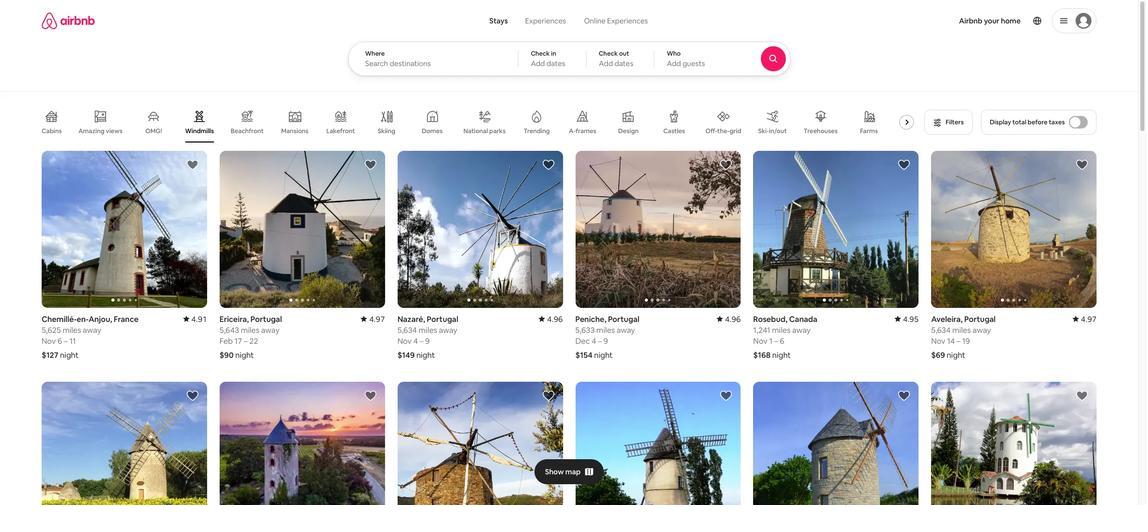 Task type: describe. For each thing, give the bounding box(es) containing it.
add to wishlist: nazaré, portugal image
[[542, 159, 555, 171]]

add for check out add dates
[[599, 59, 613, 68]]

display total before taxes button
[[981, 110, 1097, 135]]

feb
[[220, 336, 233, 346]]

night for rosebud, canada 1,241 miles away nov 1 – 6 $168 night
[[772, 350, 791, 360]]

add inside 'who add guests'
[[667, 59, 681, 68]]

before
[[1028, 118, 1048, 126]]

total
[[1013, 118, 1026, 126]]

1
[[769, 336, 773, 346]]

add to wishlist: grézac, france image
[[186, 390, 199, 402]]

en-
[[77, 314, 89, 324]]

4.91
[[191, 314, 207, 324]]

add to wishlist: rosebud, canada image
[[898, 159, 910, 171]]

mansions
[[281, 127, 309, 135]]

portugal for aveleira, portugal
[[964, 314, 996, 324]]

treehouses
[[804, 127, 838, 135]]

4.97 out of 5 average rating image
[[1073, 314, 1097, 324]]

add to wishlist: roscanvel, france image
[[898, 390, 910, 402]]

– for rosebud, canada
[[774, 336, 778, 346]]

online
[[584, 16, 606, 26]]

4 for 5,634
[[413, 336, 418, 346]]

chemillé-en-anjou, france 5,625 miles away nov 6 – 11 $127 night
[[42, 314, 139, 360]]

guests
[[683, 59, 705, 68]]

6 for nov
[[58, 336, 62, 346]]

in/out
[[769, 127, 787, 135]]

4.91 out of 5 average rating image
[[183, 314, 207, 324]]

canada
[[789, 314, 818, 324]]

airbnb your home
[[959, 16, 1021, 26]]

domes
[[422, 127, 443, 135]]

farms
[[860, 127, 878, 135]]

portugal for peniche, portugal
[[608, 314, 640, 324]]

pools
[[928, 127, 944, 135]]

airbnb
[[959, 16, 983, 26]]

where
[[365, 49, 385, 58]]

peniche, portugal 5,633 miles away dec 4 – 9 $154 night
[[575, 314, 640, 360]]

add to wishlist: aveleira, portugal image
[[1076, 159, 1088, 171]]

night for ericeira, portugal 5,643 miles away feb 17 – 22 $90 night
[[235, 350, 254, 360]]

check out add dates
[[599, 49, 633, 68]]

5,633
[[575, 325, 595, 335]]

a-frames
[[569, 127, 596, 135]]

5,634 for 4
[[398, 325, 417, 335]]

11
[[69, 336, 76, 346]]

miles for nazaré, portugal
[[419, 325, 437, 335]]

map
[[565, 467, 581, 477]]

off-the-grid
[[706, 127, 741, 135]]

show map
[[545, 467, 581, 477]]

5,643
[[220, 325, 239, 335]]

national
[[464, 127, 488, 135]]

nov for nazaré, portugal
[[398, 336, 412, 346]]

a-
[[569, 127, 576, 135]]

add to wishlist: ericeira, portugal image
[[364, 159, 377, 171]]

4 for 5,633
[[592, 336, 596, 346]]

check in add dates
[[531, 49, 565, 68]]

ski-
[[758, 127, 769, 135]]

who
[[667, 49, 681, 58]]

none search field containing stays
[[348, 0, 819, 76]]

add for check in add dates
[[531, 59, 545, 68]]

4.97 for ericeira, portugal 5,643 miles away feb 17 – 22 $90 night
[[369, 314, 385, 324]]

check for check out add dates
[[599, 49, 618, 58]]

night for peniche, portugal 5,633 miles away dec 4 – 9 $154 night
[[594, 350, 613, 360]]

5,625
[[42, 325, 61, 335]]

off-
[[706, 127, 717, 135]]

rosebud, canada 1,241 miles away nov 1 – 6 $168 night
[[753, 314, 818, 360]]

4.95
[[903, 314, 919, 324]]

out
[[619, 49, 629, 58]]

$149
[[398, 350, 415, 360]]

6 for –
[[780, 336, 784, 346]]

night for aveleira, portugal 5,634 miles away nov 14 – 19 $69 night
[[947, 350, 965, 360]]

miles for peniche, portugal
[[596, 325, 615, 335]]

night inside chemillé-en-anjou, france 5,625 miles away nov 6 – 11 $127 night
[[60, 350, 79, 360]]

anjou,
[[89, 314, 112, 324]]

experiences inside button
[[525, 16, 566, 26]]

22
[[249, 336, 258, 346]]

rosebud,
[[753, 314, 788, 324]]

ski-in/out
[[758, 127, 787, 135]]

away inside chemillé-en-anjou, france 5,625 miles away nov 6 – 11 $127 night
[[83, 325, 101, 335]]

away for ericeira, portugal
[[261, 325, 280, 335]]

the-
[[717, 127, 730, 135]]

stays
[[489, 16, 508, 26]]

4.96 out of 5 average rating image for nazaré, portugal 5,634 miles away nov 4 – 9 $149 night
[[539, 314, 563, 324]]

grid
[[730, 127, 741, 135]]

1,241
[[753, 325, 770, 335]]

– for ericeira, portugal
[[244, 336, 248, 346]]

trending
[[524, 127, 550, 135]]

$90
[[220, 350, 234, 360]]

add to wishlist: termas fadagosa, portugal image
[[542, 390, 555, 402]]

experiences button
[[516, 10, 575, 31]]

aveleira, portugal 5,634 miles away nov 14 – 19 $69 night
[[931, 314, 996, 360]]

add to wishlist: saint-cyr-des-gâts, france image
[[720, 390, 733, 402]]

who add guests
[[667, 49, 705, 68]]

add to wishlist: chinauta , colombia image
[[1076, 390, 1088, 402]]

away for rosebud, canada
[[792, 325, 811, 335]]



Task type: locate. For each thing, give the bounding box(es) containing it.
5,634 inside aveleira, portugal 5,634 miles away nov 14 – 19 $69 night
[[931, 325, 951, 335]]

– inside chemillé-en-anjou, france 5,625 miles away nov 6 – 11 $127 night
[[64, 336, 68, 346]]

1 9 from the left
[[604, 336, 608, 346]]

9 for nov 4 – 9
[[425, 336, 430, 346]]

0 horizontal spatial 4.97
[[369, 314, 385, 324]]

6 away from the left
[[973, 325, 991, 335]]

amazing left the views
[[78, 127, 105, 135]]

nov inside rosebud, canada 1,241 miles away nov 1 – 6 $168 night
[[753, 336, 768, 346]]

home
[[1001, 16, 1021, 26]]

add to wishlist: savennières, france image
[[364, 390, 377, 402]]

– right 14
[[957, 336, 961, 346]]

dates down out
[[615, 59, 633, 68]]

night right $149
[[416, 350, 435, 360]]

night inside aveleira, portugal 5,634 miles away nov 14 – 19 $69 night
[[947, 350, 965, 360]]

miles
[[63, 325, 81, 335], [241, 325, 259, 335], [596, 325, 615, 335], [772, 325, 791, 335], [419, 325, 437, 335], [952, 325, 971, 335]]

2 night from the left
[[235, 350, 254, 360]]

2 – from the left
[[244, 336, 248, 346]]

9 for dec 4 – 9
[[604, 336, 608, 346]]

add inside check in add dates
[[531, 59, 545, 68]]

5 – from the left
[[420, 336, 424, 346]]

4.97 out of 5 average rating image
[[361, 314, 385, 324]]

miles down nazaré,
[[419, 325, 437, 335]]

5,634
[[398, 325, 417, 335], [931, 325, 951, 335]]

miles inside aveleira, portugal 5,634 miles away nov 14 – 19 $69 night
[[952, 325, 971, 335]]

1 horizontal spatial 5,634
[[931, 325, 951, 335]]

miles up 22
[[241, 325, 259, 335]]

– left the 11
[[64, 336, 68, 346]]

portugal inside ericeira, portugal 5,643 miles away feb 17 – 22 $90 night
[[251, 314, 282, 324]]

None search field
[[348, 0, 819, 76]]

amazing
[[78, 127, 105, 135], [900, 127, 926, 135]]

night for nazaré, portugal 5,634 miles away nov 4 – 9 $149 night
[[416, 350, 435, 360]]

miles inside ericeira, portugal 5,643 miles away feb 17 – 22 $90 night
[[241, 325, 259, 335]]

2 9 from the left
[[425, 336, 430, 346]]

dates
[[547, 59, 565, 68], [615, 59, 633, 68]]

6 – from the left
[[957, 336, 961, 346]]

1 4.97 from the left
[[369, 314, 385, 324]]

0 horizontal spatial experiences
[[525, 16, 566, 26]]

– inside aveleira, portugal 5,634 miles away nov 14 – 19 $69 night
[[957, 336, 961, 346]]

1 6 from the left
[[58, 336, 62, 346]]

– inside peniche, portugal 5,633 miles away dec 4 – 9 $154 night
[[598, 336, 602, 346]]

away inside ericeira, portugal 5,643 miles away feb 17 – 22 $90 night
[[261, 325, 280, 335]]

0 horizontal spatial dates
[[547, 59, 565, 68]]

1 horizontal spatial add
[[599, 59, 613, 68]]

beachfront
[[231, 127, 264, 135]]

5 night from the left
[[416, 350, 435, 360]]

3 nov from the left
[[398, 336, 412, 346]]

night inside peniche, portugal 5,633 miles away dec 4 – 9 $154 night
[[594, 350, 613, 360]]

add down online experiences
[[599, 59, 613, 68]]

1 horizontal spatial amazing
[[900, 127, 926, 135]]

0 horizontal spatial 4.96
[[547, 314, 563, 324]]

away inside aveleira, portugal 5,634 miles away nov 14 – 19 $69 night
[[973, 325, 991, 335]]

dates for check out add dates
[[615, 59, 633, 68]]

check for check in add dates
[[531, 49, 550, 58]]

nazaré, portugal 5,634 miles away nov 4 – 9 $149 night
[[398, 314, 458, 360]]

filters
[[946, 118, 964, 126]]

2 horizontal spatial add
[[667, 59, 681, 68]]

– right '17'
[[244, 336, 248, 346]]

1 night from the left
[[60, 350, 79, 360]]

6 left the 11
[[58, 336, 62, 346]]

portugal for nazaré, portugal
[[427, 314, 458, 324]]

nov for aveleira, portugal
[[931, 336, 946, 346]]

away
[[83, 325, 101, 335], [261, 325, 280, 335], [617, 325, 635, 335], [792, 325, 811, 335], [439, 325, 457, 335], [973, 325, 991, 335]]

1 horizontal spatial 6
[[780, 336, 784, 346]]

check left out
[[599, 49, 618, 58]]

airbnb your home link
[[953, 10, 1027, 32]]

portugal up 19
[[964, 314, 996, 324]]

– down nazaré,
[[420, 336, 424, 346]]

2 dates from the left
[[615, 59, 633, 68]]

miles down peniche, at the bottom of page
[[596, 325, 615, 335]]

skiing
[[378, 127, 395, 135]]

miles for ericeira, portugal
[[241, 325, 259, 335]]

4.95 out of 5 average rating image
[[895, 314, 919, 324]]

1 horizontal spatial experiences
[[607, 16, 648, 26]]

– right 1
[[774, 336, 778, 346]]

1 add from the left
[[531, 59, 545, 68]]

check left in
[[531, 49, 550, 58]]

add to wishlist: chemillé-en-anjou, france image
[[186, 159, 199, 171]]

night right $154
[[594, 350, 613, 360]]

5,634 down nazaré,
[[398, 325, 417, 335]]

0 horizontal spatial 6
[[58, 336, 62, 346]]

4.96 out of 5 average rating image left the rosebud,
[[717, 314, 741, 324]]

1 horizontal spatial 4
[[592, 336, 596, 346]]

1 4 from the left
[[592, 336, 596, 346]]

19
[[962, 336, 970, 346]]

display total before taxes
[[990, 118, 1065, 126]]

5,634 inside nazaré, portugal 5,634 miles away nov 4 – 9 $149 night
[[398, 325, 417, 335]]

miles up the 11
[[63, 325, 81, 335]]

display
[[990, 118, 1011, 126]]

5,634 for 14
[[931, 325, 951, 335]]

nov
[[42, 336, 56, 346], [753, 336, 768, 346], [398, 336, 412, 346], [931, 336, 946, 346]]

in
[[551, 49, 556, 58]]

6 inside rosebud, canada 1,241 miles away nov 1 – 6 $168 night
[[780, 336, 784, 346]]

4 up $149
[[413, 336, 418, 346]]

lakefront
[[326, 127, 355, 135]]

0 horizontal spatial 4
[[413, 336, 418, 346]]

2 4.96 out of 5 average rating image from the left
[[539, 314, 563, 324]]

away inside peniche, portugal 5,633 miles away dec 4 – 9 $154 night
[[617, 325, 635, 335]]

–
[[64, 336, 68, 346], [244, 336, 248, 346], [598, 336, 602, 346], [774, 336, 778, 346], [420, 336, 424, 346], [957, 336, 961, 346]]

nov up $149
[[398, 336, 412, 346]]

france
[[114, 314, 139, 324]]

stays button
[[481, 10, 516, 31]]

2 miles from the left
[[241, 325, 259, 335]]

– inside rosebud, canada 1,241 miles away nov 1 – 6 $168 night
[[774, 336, 778, 346]]

amazing left pools
[[900, 127, 926, 135]]

4.96 left the rosebud,
[[725, 314, 741, 324]]

portugal right nazaré,
[[427, 314, 458, 324]]

1 5,634 from the left
[[398, 325, 417, 335]]

show
[[545, 467, 564, 477]]

experiences right the online
[[607, 16, 648, 26]]

night
[[60, 350, 79, 360], [235, 350, 254, 360], [594, 350, 613, 360], [772, 350, 791, 360], [416, 350, 435, 360], [947, 350, 965, 360]]

2 6 from the left
[[780, 336, 784, 346]]

amazing for amazing views
[[78, 127, 105, 135]]

what can we help you find? tab list
[[481, 10, 575, 31]]

miles for aveleira, portugal
[[952, 325, 971, 335]]

amazing for amazing pools
[[900, 127, 926, 135]]

dates down in
[[547, 59, 565, 68]]

3 – from the left
[[598, 336, 602, 346]]

nov for rosebud, canada
[[753, 336, 768, 346]]

national parks
[[464, 127, 506, 135]]

4 – from the left
[[774, 336, 778, 346]]

0 horizontal spatial 9
[[425, 336, 430, 346]]

2 nov from the left
[[753, 336, 768, 346]]

1 away from the left
[[83, 325, 101, 335]]

3 miles from the left
[[596, 325, 615, 335]]

1 4.96 out of 5 average rating image from the left
[[717, 314, 741, 324]]

4.97 for aveleira, portugal 5,634 miles away nov 14 – 19 $69 night
[[1081, 314, 1097, 324]]

3 portugal from the left
[[427, 314, 458, 324]]

online experiences link
[[575, 10, 657, 31]]

0 horizontal spatial add
[[531, 59, 545, 68]]

2 4.97 from the left
[[1081, 314, 1097, 324]]

add
[[531, 59, 545, 68], [599, 59, 613, 68], [667, 59, 681, 68]]

nov left 1
[[753, 336, 768, 346]]

parks
[[489, 127, 506, 135]]

profile element
[[673, 0, 1097, 42]]

views
[[106, 127, 123, 135]]

your
[[984, 16, 1000, 26]]

4 right the 'dec'
[[592, 336, 596, 346]]

$69
[[931, 350, 945, 360]]

amazing views
[[78, 127, 123, 135]]

6 right 1
[[780, 336, 784, 346]]

add down "experiences" button
[[531, 59, 545, 68]]

night inside rosebud, canada 1,241 miles away nov 1 – 6 $168 night
[[772, 350, 791, 360]]

4.96 out of 5 average rating image for peniche, portugal 5,633 miles away dec 4 – 9 $154 night
[[717, 314, 741, 324]]

5 miles from the left
[[419, 325, 437, 335]]

17
[[235, 336, 242, 346]]

– inside nazaré, portugal 5,634 miles away nov 4 – 9 $149 night
[[420, 336, 424, 346]]

experiences
[[525, 16, 566, 26], [607, 16, 648, 26]]

1 experiences from the left
[[525, 16, 566, 26]]

nazaré,
[[398, 314, 425, 324]]

amazing pools
[[900, 127, 944, 135]]

night down 14
[[947, 350, 965, 360]]

dates for check in add dates
[[547, 59, 565, 68]]

portugal up 22
[[251, 314, 282, 324]]

miles inside rosebud, canada 1,241 miles away nov 1 – 6 $168 night
[[772, 325, 791, 335]]

2 experiences from the left
[[607, 16, 648, 26]]

night inside ericeira, portugal 5,643 miles away feb 17 – 22 $90 night
[[235, 350, 254, 360]]

night inside nazaré, portugal 5,634 miles away nov 4 – 9 $149 night
[[416, 350, 435, 360]]

2 add from the left
[[599, 59, 613, 68]]

1 horizontal spatial check
[[599, 49, 618, 58]]

4 portugal from the left
[[964, 314, 996, 324]]

taxes
[[1049, 118, 1065, 126]]

show map button
[[535, 460, 604, 485]]

3 add from the left
[[667, 59, 681, 68]]

1 horizontal spatial 4.97
[[1081, 314, 1097, 324]]

omg!
[[145, 127, 162, 135]]

1 check from the left
[[531, 49, 550, 58]]

1 miles from the left
[[63, 325, 81, 335]]

14
[[947, 336, 955, 346]]

windmills
[[185, 127, 214, 135]]

– inside ericeira, portugal 5,643 miles away feb 17 – 22 $90 night
[[244, 336, 248, 346]]

4 miles from the left
[[772, 325, 791, 335]]

experiences up in
[[525, 16, 566, 26]]

1 horizontal spatial 4.96 out of 5 average rating image
[[717, 314, 741, 324]]

4.96 left peniche, at the bottom of page
[[547, 314, 563, 324]]

4.96
[[725, 314, 741, 324], [547, 314, 563, 324]]

1 horizontal spatial dates
[[615, 59, 633, 68]]

9
[[604, 336, 608, 346], [425, 336, 430, 346]]

4.96 out of 5 average rating image
[[717, 314, 741, 324], [539, 314, 563, 324]]

5,634 down aveleira,
[[931, 325, 951, 335]]

4 inside nazaré, portugal 5,634 miles away nov 4 – 9 $149 night
[[413, 336, 418, 346]]

6
[[58, 336, 62, 346], [780, 336, 784, 346]]

design
[[618, 127, 639, 135]]

away inside nazaré, portugal 5,634 miles away nov 4 – 9 $149 night
[[439, 325, 457, 335]]

frames
[[576, 127, 596, 135]]

castles
[[663, 127, 685, 135]]

night down 1
[[772, 350, 791, 360]]

6 inside chemillé-en-anjou, france 5,625 miles away nov 6 – 11 $127 night
[[58, 336, 62, 346]]

away for aveleira, portugal
[[973, 325, 991, 335]]

add down who at the right top of page
[[667, 59, 681, 68]]

away for nazaré, portugal
[[439, 325, 457, 335]]

2 4 from the left
[[413, 336, 418, 346]]

dates inside check out add dates
[[615, 59, 633, 68]]

cabins
[[42, 127, 62, 135]]

– for nazaré, portugal
[[420, 336, 424, 346]]

nov inside chemillé-en-anjou, france 5,625 miles away nov 6 – 11 $127 night
[[42, 336, 56, 346]]

2 5,634 from the left
[[931, 325, 951, 335]]

4 away from the left
[[792, 325, 811, 335]]

1 nov from the left
[[42, 336, 56, 346]]

check inside check out add dates
[[599, 49, 618, 58]]

away for peniche, portugal
[[617, 325, 635, 335]]

peniche,
[[575, 314, 606, 324]]

check inside check in add dates
[[531, 49, 550, 58]]

miles up 19
[[952, 325, 971, 335]]

portugal
[[251, 314, 282, 324], [608, 314, 640, 324], [427, 314, 458, 324], [964, 314, 996, 324]]

4 night from the left
[[772, 350, 791, 360]]

6 miles from the left
[[952, 325, 971, 335]]

night down '17'
[[235, 350, 254, 360]]

1 dates from the left
[[547, 59, 565, 68]]

1 – from the left
[[64, 336, 68, 346]]

add inside check out add dates
[[599, 59, 613, 68]]

night down the 11
[[60, 350, 79, 360]]

2 4.96 from the left
[[547, 314, 563, 324]]

group
[[42, 102, 944, 143], [42, 151, 207, 308], [220, 151, 385, 308], [398, 151, 563, 308], [575, 151, 741, 308], [753, 151, 919, 308], [931, 151, 1097, 308], [42, 382, 207, 505], [220, 382, 385, 505], [398, 382, 563, 505], [575, 382, 741, 505], [753, 382, 919, 505], [931, 382, 1097, 505]]

4 inside peniche, portugal 5,633 miles away dec 4 – 9 $154 night
[[592, 336, 596, 346]]

ericeira, portugal 5,643 miles away feb 17 – 22 $90 night
[[220, 314, 282, 360]]

1 horizontal spatial 4.96
[[725, 314, 741, 324]]

0 horizontal spatial 4.96 out of 5 average rating image
[[539, 314, 563, 324]]

4.96 for nazaré, portugal 5,634 miles away nov 4 – 9 $149 night
[[547, 314, 563, 324]]

2 check from the left
[[599, 49, 618, 58]]

dec
[[575, 336, 590, 346]]

online experiences
[[584, 16, 648, 26]]

4 nov from the left
[[931, 336, 946, 346]]

1 4.96 from the left
[[725, 314, 741, 324]]

check
[[531, 49, 550, 58], [599, 49, 618, 58]]

0 horizontal spatial check
[[531, 49, 550, 58]]

– for aveleira, portugal
[[957, 336, 961, 346]]

4.96 for peniche, portugal 5,633 miles away dec 4 – 9 $154 night
[[725, 314, 741, 324]]

nov inside nazaré, portugal 5,634 miles away nov 4 – 9 $149 night
[[398, 336, 412, 346]]

dates inside check in add dates
[[547, 59, 565, 68]]

$154
[[575, 350, 593, 360]]

miles inside nazaré, portugal 5,634 miles away nov 4 – 9 $149 night
[[419, 325, 437, 335]]

nov down 5,625
[[42, 336, 56, 346]]

chemillé-
[[42, 314, 77, 324]]

nov inside aveleira, portugal 5,634 miles away nov 14 – 19 $69 night
[[931, 336, 946, 346]]

Where field
[[365, 59, 501, 68]]

miles inside chemillé-en-anjou, france 5,625 miles away nov 6 – 11 $127 night
[[63, 325, 81, 335]]

9 inside nazaré, portugal 5,634 miles away nov 4 – 9 $149 night
[[425, 336, 430, 346]]

filters button
[[925, 110, 973, 135]]

add to wishlist: peniche, portugal image
[[720, 159, 733, 171]]

portugal inside nazaré, portugal 5,634 miles away nov 4 – 9 $149 night
[[427, 314, 458, 324]]

2 portugal from the left
[[608, 314, 640, 324]]

miles inside peniche, portugal 5,633 miles away dec 4 – 9 $154 night
[[596, 325, 615, 335]]

3 night from the left
[[594, 350, 613, 360]]

2 away from the left
[[261, 325, 280, 335]]

5 away from the left
[[439, 325, 457, 335]]

4.97
[[369, 314, 385, 324], [1081, 314, 1097, 324]]

portugal inside peniche, portugal 5,633 miles away dec 4 – 9 $154 night
[[608, 314, 640, 324]]

– right the 'dec'
[[598, 336, 602, 346]]

portugal for ericeira, portugal
[[251, 314, 282, 324]]

– for peniche, portugal
[[598, 336, 602, 346]]

miles for rosebud, canada
[[772, 325, 791, 335]]

portugal inside aveleira, portugal 5,634 miles away nov 14 – 19 $69 night
[[964, 314, 996, 324]]

nov left 14
[[931, 336, 946, 346]]

group containing amazing views
[[42, 102, 944, 143]]

1 horizontal spatial 9
[[604, 336, 608, 346]]

away inside rosebud, canada 1,241 miles away nov 1 – 6 $168 night
[[792, 325, 811, 335]]

3 away from the left
[[617, 325, 635, 335]]

miles up 1
[[772, 325, 791, 335]]

portugal right peniche, at the bottom of page
[[608, 314, 640, 324]]

6 night from the left
[[947, 350, 965, 360]]

$127
[[42, 350, 58, 360]]

0 horizontal spatial 5,634
[[398, 325, 417, 335]]

4.96 out of 5 average rating image left peniche, at the bottom of page
[[539, 314, 563, 324]]

aveleira,
[[931, 314, 963, 324]]

$168
[[753, 350, 771, 360]]

0 horizontal spatial amazing
[[78, 127, 105, 135]]

ericeira,
[[220, 314, 249, 324]]

1 portugal from the left
[[251, 314, 282, 324]]

9 inside peniche, portugal 5,633 miles away dec 4 – 9 $154 night
[[604, 336, 608, 346]]

stays tab panel
[[348, 42, 819, 76]]



Task type: vqa. For each thing, say whether or not it's contained in the screenshot.


